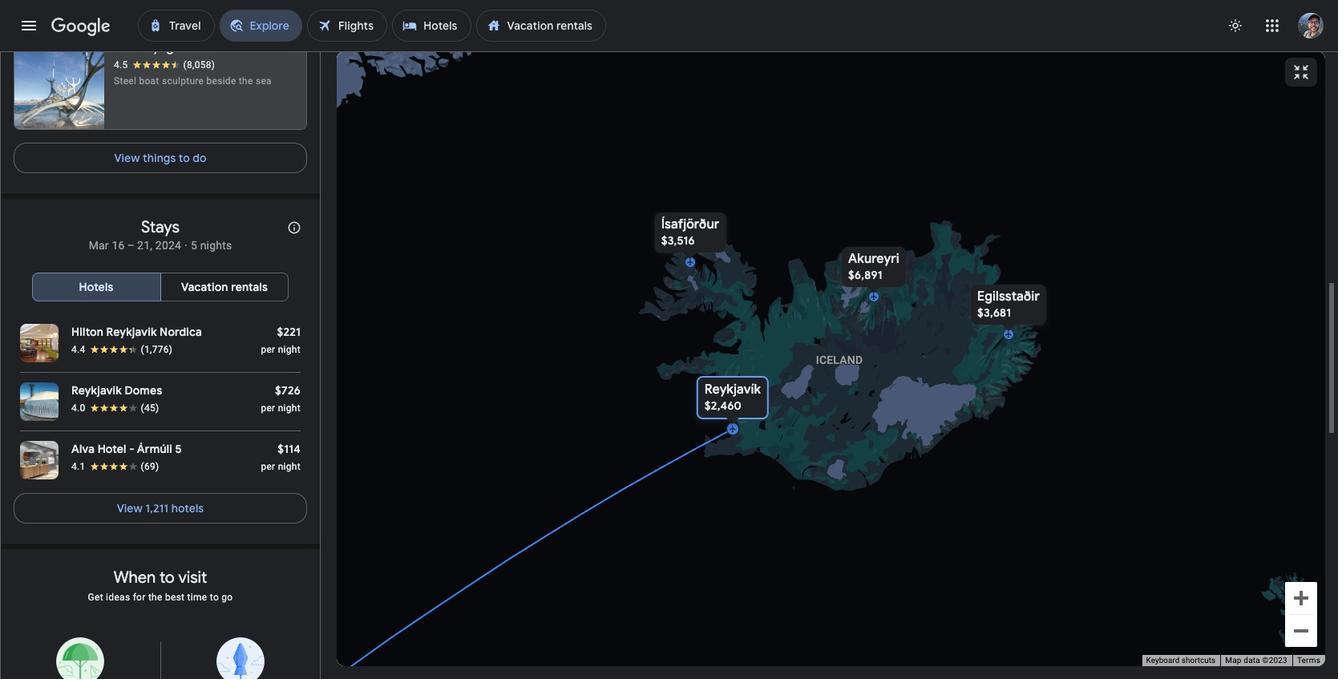 Task type: locate. For each thing, give the bounding box(es) containing it.
english (united states) button
[[40, 647, 202, 673]]

2 per from the top
[[261, 402, 275, 413]]

night
[[278, 344, 301, 355], [278, 402, 301, 413], [278, 461, 301, 472]]

3516 US dollars text field
[[661, 233, 694, 247]]

5 nights
[[191, 239, 232, 251]]

per inside $221 per night
[[261, 344, 275, 355]]

3 night from the top
[[278, 461, 301, 472]]

0 horizontal spatial 5
[[175, 441, 182, 456]]

steel
[[114, 75, 136, 86]]

per down $726
[[261, 402, 275, 413]]

5
[[191, 239, 197, 251], [175, 441, 182, 456]]

mar 16 – 21, 2024
[[89, 239, 181, 251]]

boat
[[139, 75, 159, 86]]

voyager
[[138, 39, 186, 55]]

best
[[165, 591, 185, 603]]

4.1
[[71, 461, 85, 472]]

when to visit get ideas for the best time to go
[[88, 567, 233, 603]]

nordica
[[160, 324, 202, 339]]

per down $726 per night
[[261, 461, 275, 472]]

to
[[179, 150, 190, 165], [160, 567, 175, 587], [210, 591, 219, 603]]

5 right ármúli
[[175, 441, 182, 456]]

map
[[1225, 656, 1242, 665]]

per up $726
[[261, 344, 275, 355]]

for
[[133, 591, 146, 603]]

per
[[261, 344, 275, 355], [261, 402, 275, 413], [261, 461, 275, 472]]

get
[[88, 591, 103, 603]]

the left sea
[[239, 75, 253, 86]]

4.0
[[71, 402, 85, 413]]

usd button
[[215, 647, 281, 673]]

2 vertical spatial night
[[278, 461, 301, 472]]

view left 1,211
[[117, 501, 143, 515]]

view smaller map image
[[1292, 63, 1311, 82]]

0 vertical spatial reykjavik
[[106, 324, 157, 339]]

sun
[[114, 39, 136, 55]]

0 vertical spatial night
[[278, 344, 301, 355]]

map data ©2023
[[1225, 656, 1288, 665]]

night for $221
[[278, 344, 301, 355]]

2460 US dollars text field
[[704, 398, 741, 413]]

view left 'things'
[[114, 150, 140, 165]]

alva
[[71, 441, 95, 456]]

night inside $726 per night
[[278, 402, 301, 413]]

2 vertical spatial per
[[261, 461, 275, 472]]

16 – 21,
[[112, 239, 152, 251]]

3 per from the top
[[261, 461, 275, 472]]

to up best
[[160, 567, 175, 587]]

to left go
[[210, 591, 219, 603]]

time
[[187, 591, 207, 603]]

the
[[239, 75, 253, 86], [148, 591, 163, 603]]

1 per from the top
[[261, 344, 275, 355]]

keyboard
[[1146, 656, 1180, 665]]

visit
[[178, 567, 207, 587]]

ísafjörður $3,516
[[661, 216, 719, 247]]

accommodation type option group
[[32, 267, 289, 306]]

reykjavik
[[106, 324, 157, 339], [71, 383, 122, 397]]

usd
[[246, 653, 268, 667]]

per inside $726 per night
[[261, 402, 275, 413]]

0 vertical spatial per
[[261, 344, 275, 355]]

1 vertical spatial the
[[148, 591, 163, 603]]

terms link
[[1297, 656, 1320, 665]]

night for $726
[[278, 402, 301, 413]]

do
[[193, 150, 207, 165]]

0 horizontal spatial the
[[148, 591, 163, 603]]

ideas
[[106, 591, 130, 603]]

the inside when to visit get ideas for the best time to go
[[148, 591, 163, 603]]

$726
[[275, 383, 301, 397]]

4.1 out of 5 stars from 69 reviews image
[[71, 460, 159, 473]]

2 horizontal spatial to
[[210, 591, 219, 603]]

(45)
[[141, 402, 159, 413]]

4.5
[[114, 59, 128, 70]]

reykjavik up 4.4 out of 5 stars from 1,776 reviews image
[[106, 324, 157, 339]]

0 vertical spatial to
[[179, 150, 190, 165]]

0 vertical spatial 5
[[191, 239, 197, 251]]

night down "$114"
[[278, 461, 301, 472]]

main menu image
[[19, 16, 38, 35]]

1,211
[[145, 501, 169, 515]]

3681 US dollars text field
[[977, 305, 1011, 320]]

map region
[[337, 51, 1325, 666]]

1 vertical spatial night
[[278, 402, 301, 413]]

terms
[[1297, 656, 1320, 665]]

reykjavík
[[704, 381, 761, 397]]

hotel
[[98, 441, 126, 456]]

1 vertical spatial to
[[160, 567, 175, 587]]

sculpture
[[162, 75, 204, 86]]

view 1,211 hotels
[[117, 501, 204, 515]]

about these results image
[[275, 208, 313, 247]]

$221 per night
[[261, 324, 301, 355]]

1 vertical spatial per
[[261, 402, 275, 413]]

1 vertical spatial view
[[117, 501, 143, 515]]

0 vertical spatial view
[[114, 150, 140, 165]]

night down $726
[[278, 402, 301, 413]]

night down $221 on the left top of the page
[[278, 344, 301, 355]]

view
[[114, 150, 140, 165], [117, 501, 143, 515]]

(69)
[[141, 461, 159, 472]]

the right for
[[148, 591, 163, 603]]

data
[[1244, 656, 1260, 665]]

5 left the nights
[[191, 239, 197, 251]]

to left do on the top left of page
[[179, 150, 190, 165]]

per for $114
[[261, 461, 275, 472]]

night inside $221 per night
[[278, 344, 301, 355]]

4 out of 5 stars from 45 reviews image
[[71, 401, 159, 414]]

2 night from the top
[[278, 402, 301, 413]]

view for view 1,211 hotels
[[117, 501, 143, 515]]

per for $726
[[261, 402, 275, 413]]

2024
[[155, 239, 181, 251]]

$3,516
[[661, 233, 694, 247]]

reykjavik up 4.0
[[71, 383, 122, 397]]

0 vertical spatial the
[[239, 75, 253, 86]]

1 night from the top
[[278, 344, 301, 355]]

night inside $114 per night
[[278, 461, 301, 472]]

sun voyager
[[114, 39, 186, 55]]

-
[[129, 441, 134, 456]]

alva hotel - ármúli 5
[[71, 441, 182, 456]]

things
[[143, 150, 176, 165]]

sea
[[256, 75, 272, 86]]

per inside $114 per night
[[261, 461, 275, 472]]



Task type: vqa. For each thing, say whether or not it's contained in the screenshot.
"things"
yes



Task type: describe. For each thing, give the bounding box(es) containing it.
0 horizontal spatial to
[[160, 567, 175, 587]]

hotels
[[171, 501, 204, 515]]

beside
[[206, 75, 236, 86]]

nights
[[200, 239, 232, 251]]

(1,776)
[[141, 344, 173, 355]]

hilton reykjavik nordica
[[71, 324, 202, 339]]

go
[[222, 591, 233, 603]]

(united
[[111, 653, 150, 667]]

when
[[114, 567, 156, 587]]

reykjavík $2,460
[[704, 381, 761, 413]]

view things to do
[[114, 150, 207, 165]]

steel boat sculpture beside the sea
[[114, 75, 272, 86]]

akureyri
[[848, 251, 899, 267]]

states)
[[152, 653, 190, 667]]

night for $114
[[278, 461, 301, 472]]

1 horizontal spatial the
[[239, 75, 253, 86]]

$114 per night
[[261, 441, 301, 472]]

1 vertical spatial reykjavik
[[71, 383, 122, 397]]

stays
[[141, 217, 180, 237]]

egilsstaðir $3,681
[[977, 288, 1039, 320]]

4.5 out of 5 stars from 8,058 reviews image
[[114, 58, 215, 71]]

akureyri $6,891
[[848, 251, 899, 282]]

6891 US dollars text field
[[848, 267, 882, 282]]

keyboard shortcuts
[[1146, 656, 1216, 665]]

loading results progress bar
[[0, 51, 1338, 55]]

off-seasons section. image
[[215, 635, 266, 679]]

change appearance image
[[1216, 6, 1255, 45]]

4.4
[[71, 344, 85, 355]]

english (united states)
[[70, 653, 190, 667]]

mar
[[89, 239, 109, 251]]

hilton
[[71, 324, 103, 339]]

english
[[70, 653, 108, 667]]

$726 per night
[[261, 383, 301, 413]]

per for $221
[[261, 344, 275, 355]]

1 horizontal spatial to
[[179, 150, 190, 165]]

shortcuts
[[1182, 656, 1216, 665]]

ísafjörður
[[661, 216, 719, 232]]

(8,058)
[[183, 59, 215, 70]]

$2,460
[[704, 398, 741, 413]]

4.4 out of 5 stars from 1,776 reviews image
[[71, 343, 173, 356]]

$114
[[278, 441, 301, 456]]

view for view things to do
[[114, 150, 140, 165]]

egilsstaðir
[[977, 288, 1039, 304]]

reykjavik domes
[[71, 383, 162, 397]]

iceland
[[816, 353, 862, 366]]

1 horizontal spatial 5
[[191, 239, 197, 251]]

$221
[[277, 324, 301, 339]]

2 vertical spatial to
[[210, 591, 219, 603]]

keyboard shortcuts button
[[1146, 655, 1216, 666]]

domes
[[125, 383, 162, 397]]

peak seasons section. image
[[55, 635, 106, 679]]

$3,681
[[977, 305, 1011, 320]]

ármúli
[[137, 441, 172, 456]]

©2023
[[1262, 656, 1288, 665]]

1 vertical spatial 5
[[175, 441, 182, 456]]

$6,891
[[848, 267, 882, 282]]



